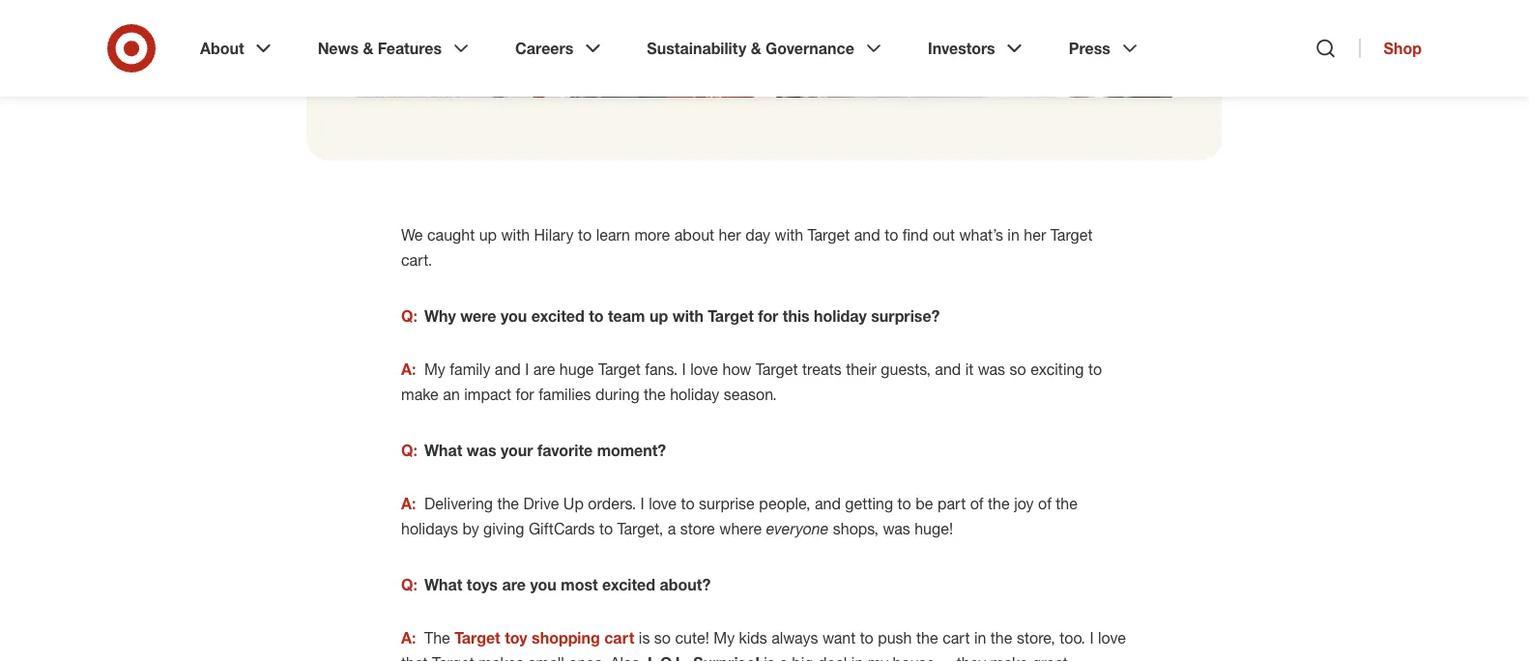 Task type: locate. For each thing, give the bounding box(es) containing it.
for right impact
[[516, 385, 534, 404]]

want
[[823, 629, 856, 647]]

surprise?
[[871, 307, 940, 325]]

1 q: from the top
[[401, 307, 418, 325]]

1 vertical spatial up
[[650, 307, 668, 325]]

everyone shops, was huge!
[[767, 519, 953, 538]]

0 horizontal spatial love
[[649, 494, 677, 513]]

target right what's
[[1051, 225, 1093, 244]]

1 cart from the left
[[604, 629, 635, 647]]

&
[[363, 39, 374, 58], [751, 39, 762, 58]]

& inside sustainability & governance link
[[751, 39, 762, 58]]

in
[[1008, 225, 1020, 244], [975, 629, 987, 647]]

this
[[783, 307, 810, 325]]

so right is at the left bottom
[[654, 629, 671, 647]]

getting
[[845, 494, 894, 513]]

to inside is so cute! my kids always want to push the cart in the store, too. i love that target makes small ones. also,
[[860, 629, 874, 647]]

q: for q: why were you excited to team up with target for this holiday surprise?
[[401, 307, 418, 325]]

sustainability & governance
[[647, 39, 855, 58]]

0 vertical spatial holiday
[[814, 307, 867, 325]]

cart.
[[401, 250, 433, 269]]

holiday down fans. at the bottom of page
[[670, 385, 720, 404]]

2 horizontal spatial love
[[1098, 629, 1126, 647]]

her right what's
[[1024, 225, 1047, 244]]

people,
[[759, 494, 811, 513]]

and inside delivering the drive up orders. i love to surprise people, and getting to be part of the joy of the holidays by giving giftcards to target, a store where
[[815, 494, 841, 513]]

guests,
[[881, 360, 931, 379]]

2 vertical spatial was
[[883, 519, 911, 538]]

shop
[[1384, 39, 1422, 58]]

0 horizontal spatial for
[[516, 385, 534, 404]]

0 horizontal spatial of
[[971, 494, 984, 513]]

and
[[855, 225, 881, 244], [495, 360, 521, 379], [935, 360, 961, 379], [815, 494, 841, 513]]

0 horizontal spatial so
[[654, 629, 671, 647]]

the
[[644, 385, 666, 404], [497, 494, 519, 513], [988, 494, 1010, 513], [1056, 494, 1078, 513], [917, 629, 939, 647], [991, 629, 1013, 647]]

my up the make
[[424, 360, 446, 379]]

1 vertical spatial so
[[654, 629, 671, 647]]

the inside my family and i are huge target fans. i love how target treats their guests, and it was so exciting to make an impact for families during the holiday season.
[[644, 385, 666, 404]]

1 vertical spatial you
[[530, 575, 557, 594]]

1 horizontal spatial &
[[751, 39, 762, 58]]

find
[[903, 225, 929, 244]]

& for governance
[[751, 39, 762, 58]]

up
[[479, 225, 497, 244], [650, 307, 668, 325]]

a: for my family and i are huge target fans. i love how target treats their guests, and it was so exciting to make an impact for families during the holiday season.
[[401, 360, 416, 379]]

1 vertical spatial was
[[467, 441, 497, 460]]

target up makes
[[455, 629, 501, 647]]

was right it
[[978, 360, 1006, 379]]

is so cute! my kids always want to push the cart in the store, too. i love that target makes small ones. also,
[[401, 629, 1126, 661]]

her left day
[[719, 225, 741, 244]]

you right were
[[501, 307, 527, 325]]

her
[[719, 225, 741, 244], [1024, 225, 1047, 244]]

q: for q: what toys are you most excited about?
[[401, 575, 418, 594]]

impact
[[464, 385, 512, 404]]

of right the "joy"
[[1038, 494, 1052, 513]]

0 vertical spatial q:
[[401, 307, 418, 325]]

cart right push
[[943, 629, 970, 647]]

q: for q: what was your favorite moment?
[[401, 441, 418, 460]]

0 vertical spatial you
[[501, 307, 527, 325]]

1 vertical spatial for
[[516, 385, 534, 404]]

0 horizontal spatial cart
[[604, 629, 635, 647]]

2 q: from the top
[[401, 441, 418, 460]]

to
[[578, 225, 592, 244], [885, 225, 899, 244], [589, 307, 604, 325], [1089, 360, 1102, 379], [681, 494, 695, 513], [898, 494, 912, 513], [599, 519, 613, 538], [860, 629, 874, 647]]

& left governance
[[751, 39, 762, 58]]

in left store,
[[975, 629, 987, 647]]

was
[[978, 360, 1006, 379], [467, 441, 497, 460], [883, 519, 911, 538]]

are inside my family and i are huge target fans. i love how target treats their guests, and it was so exciting to make an impact for families during the holiday season.
[[534, 360, 555, 379]]

q: why were you excited to team up with target for this holiday surprise?
[[401, 307, 940, 325]]

store
[[680, 519, 715, 538]]

q: down the make
[[401, 441, 418, 460]]

1 vertical spatial my
[[714, 629, 735, 647]]

fans.
[[645, 360, 678, 379]]

0 vertical spatial so
[[1010, 360, 1027, 379]]

what up delivering
[[424, 441, 463, 460]]

1 a: from the top
[[401, 360, 416, 379]]

love left how
[[691, 360, 718, 379]]

the down fans. at the bottom of page
[[644, 385, 666, 404]]

that
[[401, 654, 428, 661]]

holiday right this
[[814, 307, 867, 325]]

target up during
[[599, 360, 641, 379]]

with right day
[[775, 225, 804, 244]]

small
[[528, 654, 565, 661]]

love inside delivering the drive up orders. i love to surprise people, and getting to be part of the joy of the holidays by giving giftcards to target, a store where
[[649, 494, 677, 513]]

1 horizontal spatial cart
[[943, 629, 970, 647]]

target right day
[[808, 225, 850, 244]]

2 & from the left
[[751, 39, 762, 58]]

1 vertical spatial what
[[424, 575, 463, 594]]

1 horizontal spatial excited
[[602, 575, 656, 594]]

with left hilary
[[501, 225, 530, 244]]

love up a
[[649, 494, 677, 513]]

sustainability & governance link
[[634, 23, 899, 73]]

you
[[501, 307, 527, 325], [530, 575, 557, 594]]

2 vertical spatial a:
[[401, 629, 416, 647]]

0 horizontal spatial &
[[363, 39, 374, 58]]

shop link
[[1360, 39, 1422, 58]]

what's
[[960, 225, 1004, 244]]

0 horizontal spatial in
[[975, 629, 987, 647]]

0 horizontal spatial excited
[[532, 307, 585, 325]]

0 vertical spatial for
[[758, 307, 779, 325]]

0 horizontal spatial up
[[479, 225, 497, 244]]

0 horizontal spatial with
[[501, 225, 530, 244]]

0 vertical spatial my
[[424, 360, 446, 379]]

we
[[401, 225, 423, 244]]

to left 'find'
[[885, 225, 899, 244]]

& right news on the top
[[363, 39, 374, 58]]

governance
[[766, 39, 855, 58]]

holiday inside my family and i are huge target fans. i love how target treats their guests, and it was so exciting to make an impact for families during the holiday season.
[[670, 385, 720, 404]]

0 vertical spatial what
[[424, 441, 463, 460]]

excited up huge
[[532, 307, 585, 325]]

0 vertical spatial in
[[1008, 225, 1020, 244]]

investors link
[[915, 23, 1040, 73]]

& inside news & features link
[[363, 39, 374, 58]]

toys
[[467, 575, 498, 594]]

what for what was your favorite moment?
[[424, 441, 463, 460]]

my
[[424, 360, 446, 379], [714, 629, 735, 647]]

excited
[[532, 307, 585, 325], [602, 575, 656, 594]]

my left kids
[[714, 629, 735, 647]]

2 vertical spatial love
[[1098, 629, 1126, 647]]

1 horizontal spatial you
[[530, 575, 557, 594]]

1 vertical spatial a:
[[401, 494, 416, 513]]

1 vertical spatial are
[[502, 575, 526, 594]]

1 her from the left
[[719, 225, 741, 244]]

up right team
[[650, 307, 668, 325]]

0 vertical spatial excited
[[532, 307, 585, 325]]

where
[[720, 519, 762, 538]]

everyone
[[767, 519, 829, 538]]

holiday
[[814, 307, 867, 325], [670, 385, 720, 404]]

cart up also, at bottom left
[[604, 629, 635, 647]]

2 horizontal spatial was
[[978, 360, 1006, 379]]

with
[[501, 225, 530, 244], [775, 225, 804, 244], [673, 307, 704, 325]]

was down getting
[[883, 519, 911, 538]]

what
[[424, 441, 463, 460], [424, 575, 463, 594]]

0 vertical spatial love
[[691, 360, 718, 379]]

0 horizontal spatial holiday
[[670, 385, 720, 404]]

so inside is so cute! my kids always want to push the cart in the store, too. i love that target makes small ones. also,
[[654, 629, 671, 647]]

holidays
[[401, 519, 458, 538]]

my inside my family and i are huge target fans. i love how target treats their guests, and it was so exciting to make an impact for families during the holiday season.
[[424, 360, 446, 379]]

shops,
[[833, 519, 879, 538]]

what left toys
[[424, 575, 463, 594]]

out
[[933, 225, 955, 244]]

1 vertical spatial holiday
[[670, 385, 720, 404]]

makes
[[479, 654, 524, 661]]

kids
[[739, 629, 768, 647]]

2 a: from the top
[[401, 494, 416, 513]]

1 horizontal spatial of
[[1038, 494, 1052, 513]]

q: down holidays
[[401, 575, 418, 594]]

0 horizontal spatial my
[[424, 360, 446, 379]]

learn
[[596, 225, 630, 244]]

in right what's
[[1008, 225, 1020, 244]]

news & features link
[[304, 23, 486, 73]]

1 horizontal spatial love
[[691, 360, 718, 379]]

0 horizontal spatial was
[[467, 441, 497, 460]]

so
[[1010, 360, 1027, 379], [654, 629, 671, 647]]

1 vertical spatial in
[[975, 629, 987, 647]]

q: left why
[[401, 307, 418, 325]]

target down the
[[432, 654, 475, 661]]

in inside is so cute! my kids always want to push the cart in the store, too. i love that target makes small ones. also,
[[975, 629, 987, 647]]

1 vertical spatial q:
[[401, 441, 418, 460]]

and left 'find'
[[855, 225, 881, 244]]

toy
[[505, 629, 528, 647]]

the right push
[[917, 629, 939, 647]]

2 cart from the left
[[943, 629, 970, 647]]

to right want
[[860, 629, 874, 647]]

1 horizontal spatial so
[[1010, 360, 1027, 379]]

1 & from the left
[[363, 39, 374, 58]]

press link
[[1056, 23, 1155, 73]]

and up 'shops,'
[[815, 494, 841, 513]]

1 horizontal spatial her
[[1024, 225, 1047, 244]]

q: what was your favorite moment?
[[401, 441, 666, 460]]

with up fans. at the bottom of page
[[673, 307, 704, 325]]

a:
[[401, 360, 416, 379], [401, 494, 416, 513], [401, 629, 416, 647]]

about link
[[187, 23, 289, 73]]

a: up that
[[401, 629, 416, 647]]

why
[[424, 307, 456, 325]]

in inside we caught up with hilary to learn more about her day with target and to find out what's in her target cart.
[[1008, 225, 1020, 244]]

1 horizontal spatial my
[[714, 629, 735, 647]]

exciting
[[1031, 360, 1084, 379]]

1 what from the top
[[424, 441, 463, 460]]

2 vertical spatial q:
[[401, 575, 418, 594]]

1 horizontal spatial are
[[534, 360, 555, 379]]

a: for delivering the drive up orders. i love to surprise people, and getting to be part of the joy of the holidays by giving giftcards to target, a store where
[[401, 494, 416, 513]]

target
[[808, 225, 850, 244], [1051, 225, 1093, 244], [708, 307, 754, 325], [599, 360, 641, 379], [756, 360, 798, 379], [455, 629, 501, 647], [432, 654, 475, 661]]

about?
[[660, 575, 711, 594]]

i left huge
[[525, 360, 529, 379]]

are right toys
[[502, 575, 526, 594]]

1 vertical spatial excited
[[602, 575, 656, 594]]

to left be
[[898, 494, 912, 513]]

so left exciting
[[1010, 360, 1027, 379]]

0 vertical spatial a:
[[401, 360, 416, 379]]

more
[[635, 225, 670, 244]]

excited right most
[[602, 575, 656, 594]]

to right exciting
[[1089, 360, 1102, 379]]

investors
[[928, 39, 996, 58]]

2 what from the top
[[424, 575, 463, 594]]

3 q: from the top
[[401, 575, 418, 594]]

i inside is so cute! my kids always want to push the cart in the store, too. i love that target makes small ones. also,
[[1090, 629, 1094, 647]]

0 vertical spatial are
[[534, 360, 555, 379]]

and up impact
[[495, 360, 521, 379]]

0 vertical spatial was
[[978, 360, 1006, 379]]

i up "target,"
[[641, 494, 645, 513]]

push
[[878, 629, 912, 647]]

always
[[772, 629, 818, 647]]

their
[[846, 360, 877, 379]]

an
[[443, 385, 460, 404]]

a: up the make
[[401, 360, 416, 379]]

target up how
[[708, 307, 754, 325]]

up right caught
[[479, 225, 497, 244]]

a: up holidays
[[401, 494, 416, 513]]

are up families
[[534, 360, 555, 379]]

of right part
[[971, 494, 984, 513]]

1 horizontal spatial in
[[1008, 225, 1020, 244]]

the right the "joy"
[[1056, 494, 1078, 513]]

1 vertical spatial love
[[649, 494, 677, 513]]

2 of from the left
[[1038, 494, 1052, 513]]

cart
[[604, 629, 635, 647], [943, 629, 970, 647]]

you left most
[[530, 575, 557, 594]]

1 of from the left
[[971, 494, 984, 513]]

was left your
[[467, 441, 497, 460]]

moment?
[[597, 441, 666, 460]]

love right too.
[[1098, 629, 1126, 647]]

for left this
[[758, 307, 779, 325]]

0 vertical spatial up
[[479, 225, 497, 244]]

0 horizontal spatial her
[[719, 225, 741, 244]]

i right too.
[[1090, 629, 1094, 647]]

1 horizontal spatial was
[[883, 519, 911, 538]]

i right fans. at the bottom of page
[[682, 360, 686, 379]]



Task type: describe. For each thing, give the bounding box(es) containing it.
3 a: from the top
[[401, 629, 416, 647]]

ones.
[[569, 654, 606, 661]]

features
[[378, 39, 442, 58]]

1 horizontal spatial with
[[673, 307, 704, 325]]

for inside my family and i are huge target fans. i love how target treats their guests, and it was so exciting to make an impact for families during the holiday season.
[[516, 385, 534, 404]]

hilary
[[534, 225, 574, 244]]

by
[[463, 519, 479, 538]]

to up store
[[681, 494, 695, 513]]

to left team
[[589, 307, 604, 325]]

about
[[675, 225, 715, 244]]

cart inside is so cute! my kids always want to push the cart in the store, too. i love that target makes small ones. also,
[[943, 629, 970, 647]]

drive
[[524, 494, 559, 513]]

make
[[401, 385, 439, 404]]

news & features
[[318, 39, 442, 58]]

up
[[564, 494, 584, 513]]

most
[[561, 575, 598, 594]]

giftcards
[[529, 519, 595, 538]]

to down orders.
[[599, 519, 613, 538]]

surprise
[[699, 494, 755, 513]]

your
[[501, 441, 533, 460]]

the
[[424, 629, 450, 647]]

careers
[[515, 39, 574, 58]]

news
[[318, 39, 359, 58]]

target inside is so cute! my kids always want to push the cart in the store, too. i love that target makes small ones. also,
[[432, 654, 475, 661]]

my family and i are huge target fans. i love how target treats their guests, and it was so exciting to make an impact for families during the holiday season.
[[401, 360, 1102, 404]]

1 horizontal spatial up
[[650, 307, 668, 325]]

treats
[[803, 360, 842, 379]]

the up 'giving'
[[497, 494, 519, 513]]

was for q: what was your favorite moment?
[[467, 441, 497, 460]]

day
[[746, 225, 771, 244]]

2 her from the left
[[1024, 225, 1047, 244]]

to left learn at the top left of page
[[578, 225, 592, 244]]

is
[[639, 629, 650, 647]]

up inside we caught up with hilary to learn more about her day with target and to find out what's in her target cart.
[[479, 225, 497, 244]]

i inside delivering the drive up orders. i love to surprise people, and getting to be part of the joy of the holidays by giving giftcards to target, a store where
[[641, 494, 645, 513]]

what for what toys are you most excited about?
[[424, 575, 463, 594]]

was for everyone shops, was huge!
[[883, 519, 911, 538]]

were
[[461, 307, 496, 325]]

a
[[668, 519, 676, 538]]

the left store,
[[991, 629, 1013, 647]]

too.
[[1060, 629, 1086, 647]]

q: what toys are you most excited about?
[[401, 575, 711, 594]]

season.
[[724, 385, 777, 404]]

during
[[596, 385, 640, 404]]

press
[[1069, 39, 1111, 58]]

sustainability
[[647, 39, 747, 58]]

so inside my family and i are huge target fans. i love how target treats their guests, and it was so exciting to make an impact for families during the holiday season.
[[1010, 360, 1027, 379]]

orders.
[[588, 494, 636, 513]]

how
[[723, 360, 752, 379]]

be
[[916, 494, 934, 513]]

0 horizontal spatial you
[[501, 307, 527, 325]]

part
[[938, 494, 966, 513]]

delivering the drive up orders. i love to surprise people, and getting to be part of the joy of the holidays by giving giftcards to target, a store where
[[401, 494, 1078, 538]]

giving
[[484, 519, 525, 538]]

the left the "joy"
[[988, 494, 1010, 513]]

was inside my family and i are huge target fans. i love how target treats their guests, and it was so exciting to make an impact for families during the holiday season.
[[978, 360, 1006, 379]]

to inside my family and i are huge target fans. i love how target treats their guests, and it was so exciting to make an impact for families during the holiday season.
[[1089, 360, 1102, 379]]

joy
[[1014, 494, 1034, 513]]

the target toy shopping cart
[[424, 629, 635, 647]]

we caught up with hilary to learn more about her day with target and to find out what's in her target cart.
[[401, 225, 1093, 269]]

delivering
[[424, 494, 493, 513]]

target,
[[617, 519, 664, 538]]

huge!
[[915, 519, 953, 538]]

store,
[[1017, 629, 1056, 647]]

0 horizontal spatial are
[[502, 575, 526, 594]]

love inside is so cute! my kids always want to push the cart in the store, too. i love that target makes small ones. also,
[[1098, 629, 1126, 647]]

target toy shopping cart link
[[455, 629, 635, 647]]

team
[[608, 307, 645, 325]]

target up "season."
[[756, 360, 798, 379]]

1 horizontal spatial holiday
[[814, 307, 867, 325]]

huge
[[560, 360, 594, 379]]

about
[[200, 39, 244, 58]]

1 horizontal spatial for
[[758, 307, 779, 325]]

careers link
[[502, 23, 618, 73]]

love inside my family and i are huge target fans. i love how target treats their guests, and it was so exciting to make an impact for families during the holiday season.
[[691, 360, 718, 379]]

caught
[[427, 225, 475, 244]]

it
[[966, 360, 974, 379]]

favorite
[[538, 441, 593, 460]]

cute!
[[675, 629, 710, 647]]

family
[[450, 360, 491, 379]]

my inside is so cute! my kids always want to push the cart in the store, too. i love that target makes small ones. also,
[[714, 629, 735, 647]]

also,
[[610, 654, 644, 661]]

and inside we caught up with hilary to learn more about her day with target and to find out what's in her target cart.
[[855, 225, 881, 244]]

shopping
[[532, 629, 600, 647]]

and left it
[[935, 360, 961, 379]]

2 horizontal spatial with
[[775, 225, 804, 244]]

& for features
[[363, 39, 374, 58]]



Task type: vqa. For each thing, say whether or not it's contained in the screenshot.
bottommost FOR
yes



